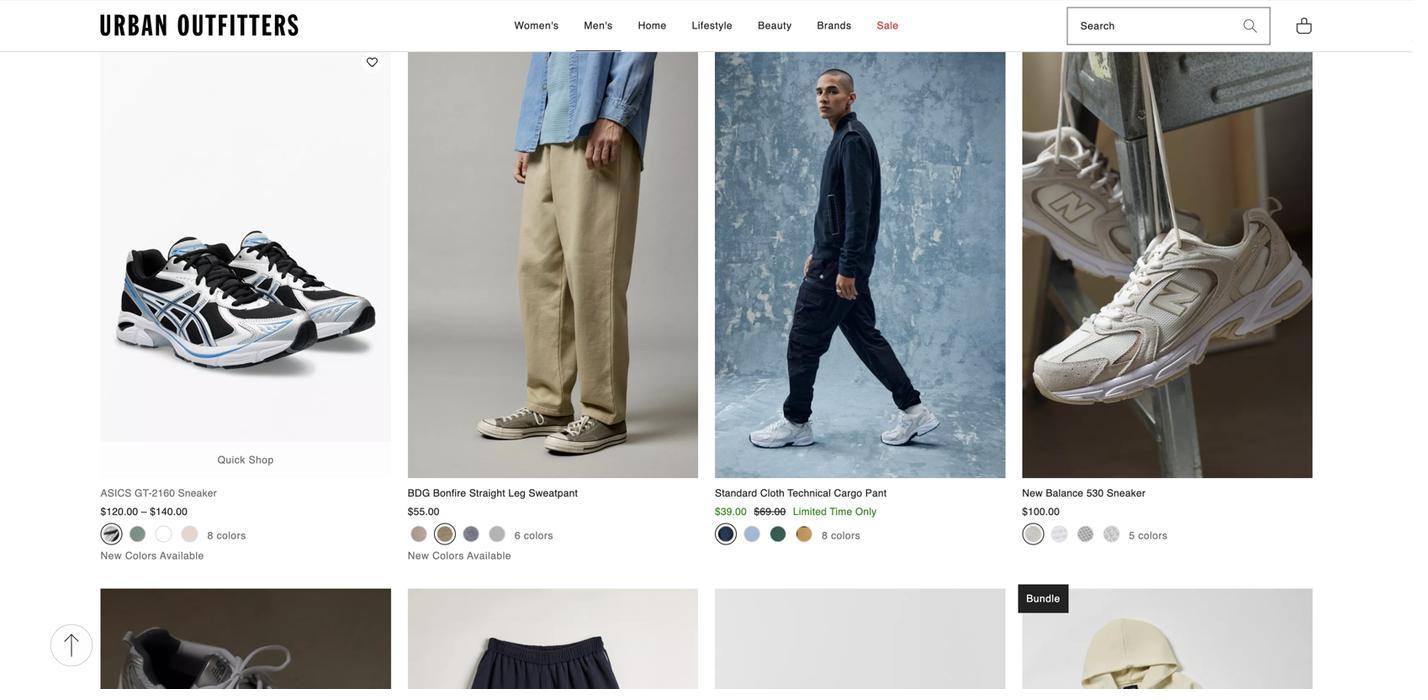 Task type: vqa. For each thing, say whether or not it's contained in the screenshot.
'Or'
no



Task type: locate. For each thing, give the bounding box(es) containing it.
bdg bonfire straight leg sweatpant link
[[408, 43, 698, 501]]

2 8 from the left
[[822, 530, 828, 542]]

quick shop button
[[101, 442, 391, 479]]

8 colors right cream image
[[207, 530, 246, 542]]

gold image
[[796, 526, 813, 543]]

1 sneaker from the left
[[178, 488, 217, 500]]

2 8 colors from the left
[[822, 530, 861, 542]]

1 horizontal spatial new balance 530 sneaker image
[[1022, 43, 1313, 479]]

sale
[[877, 20, 899, 31]]

original price: $55.00 element
[[408, 506, 440, 518]]

new colors available
[[101, 5, 204, 17], [1022, 5, 1126, 17], [101, 551, 204, 562], [408, 551, 511, 562]]

tan image
[[410, 526, 427, 543]]

colors
[[125, 5, 157, 17], [1047, 5, 1079, 17], [125, 551, 157, 562], [432, 551, 464, 562]]

1 light grey image from the left
[[489, 526, 505, 543]]

sneaker
[[178, 488, 217, 500], [1107, 488, 1146, 500]]

8 right cream image
[[207, 530, 213, 542]]

cream image
[[181, 526, 198, 543]]

$100.00
[[1022, 506, 1060, 518]]

new balance 530 sneaker image
[[1022, 43, 1313, 479], [101, 589, 391, 690]]

$120.00
[[101, 506, 138, 518]]

1 8 colors from the left
[[207, 530, 246, 542]]

8 right gold icon
[[822, 530, 828, 542]]

colors right 5
[[1138, 530, 1168, 542]]

0 horizontal spatial 8 colors
[[207, 530, 246, 542]]

new
[[101, 5, 122, 17], [1022, 5, 1044, 17], [1022, 488, 1043, 500], [101, 551, 122, 562], [408, 551, 429, 562]]

men's link
[[576, 1, 621, 51]]

dark green image
[[770, 526, 787, 543]]

sky image
[[744, 526, 760, 543]]

men's
[[584, 20, 613, 31]]

new balance 530 sneaker
[[1022, 488, 1146, 500]]

silver image
[[1103, 526, 1120, 543]]

6 colors
[[515, 530, 553, 542]]

colors for standard cloth technical cargo pant
[[831, 530, 861, 542]]

lifestyle
[[692, 20, 733, 31]]

1 horizontal spatial 8 colors
[[822, 530, 861, 542]]

balance
[[1046, 488, 1084, 500]]

slate image
[[129, 526, 146, 543]]

2 colors from the left
[[524, 530, 553, 542]]

1 8 from the left
[[207, 530, 213, 542]]

8 colors
[[207, 530, 246, 542], [822, 530, 861, 542]]

light grey image
[[489, 526, 505, 543], [1077, 526, 1094, 543]]

limited
[[793, 506, 827, 518]]

available
[[160, 5, 204, 17], [1082, 5, 1126, 17], [160, 551, 204, 562], [467, 551, 511, 562]]

asics gt-2160 sneaker
[[101, 488, 217, 500]]

0 horizontal spatial 8
[[207, 530, 213, 542]]

sale price: $39.00 element
[[715, 506, 747, 518]]

original price: $100.00 element
[[1022, 506, 1060, 518]]

1 horizontal spatial sneaker
[[1107, 488, 1146, 500]]

0 horizontal spatial sneaker
[[178, 488, 217, 500]]

$39.00
[[715, 506, 747, 518]]

1 colors from the left
[[217, 530, 246, 542]]

0 horizontal spatial light grey image
[[489, 526, 505, 543]]

technical
[[788, 488, 831, 500]]

8
[[207, 530, 213, 542], [822, 530, 828, 542]]

8 colors for cargo
[[822, 530, 861, 542]]

colors right 6
[[524, 530, 553, 542]]

2 sneaker from the left
[[1107, 488, 1146, 500]]

leg
[[508, 488, 526, 500]]

cream image
[[1025, 526, 1042, 543]]

bundle link
[[1018, 585, 1313, 690]]

colors
[[217, 530, 246, 542], [524, 530, 553, 542], [831, 530, 861, 542], [1138, 530, 1168, 542]]

original price: $69.00 element
[[754, 506, 786, 518]]

straight
[[469, 488, 505, 500]]

sneaker right 2160
[[178, 488, 217, 500]]

colors right cream image
[[217, 530, 246, 542]]

4 colors from the left
[[1138, 530, 1168, 542]]

light grey image right grey icon
[[1077, 526, 1094, 543]]

colors for bdg bonfire straight leg sweatpant
[[524, 530, 553, 542]]

bdg bonfire straight leg sweatpant image
[[408, 43, 698, 479]]

colors down time
[[831, 530, 861, 542]]

$39.00 $69.00 limited time only
[[715, 506, 877, 518]]

3 colors from the left
[[831, 530, 861, 542]]

1 horizontal spatial light grey image
[[1077, 526, 1094, 543]]

asics
[[101, 488, 132, 500]]

pant
[[865, 488, 887, 500]]

asics gt-2160 sneaker link
[[101, 43, 391, 501]]

brands
[[817, 20, 852, 31]]

sneaker inside "link"
[[178, 488, 217, 500]]

None search field
[[1068, 8, 1231, 44]]

8 colors down time
[[822, 530, 861, 542]]

2 light grey image from the left
[[1077, 526, 1094, 543]]

0 horizontal spatial new balance 530 sneaker image
[[101, 589, 391, 690]]

Search text field
[[1068, 8, 1231, 44]]

sneaker right 530
[[1107, 488, 1146, 500]]

cloth
[[760, 488, 785, 500]]

light grey image left 6
[[489, 526, 505, 543]]

sneaker for new balance 530 sneaker
[[1107, 488, 1146, 500]]

5
[[1129, 530, 1135, 542]]

bdg bonfire straight leg sweatpant
[[408, 488, 578, 500]]

quick shop
[[218, 455, 274, 466]]

530
[[1087, 488, 1104, 500]]

1 horizontal spatial 8
[[822, 530, 828, 542]]

standard cloth technical cargo pant
[[715, 488, 887, 500]]

5 colors
[[1129, 530, 1168, 542]]

iets frans… wide leg jogger image
[[408, 589, 698, 690]]

beauty link
[[750, 1, 800, 51]]

bonfire
[[433, 488, 466, 500]]



Task type: describe. For each thing, give the bounding box(es) containing it.
home link
[[630, 1, 675, 51]]

standard cloth technical cargo pant image
[[715, 43, 1005, 479]]

1 vertical spatial new balance 530 sneaker image
[[101, 589, 391, 690]]

–
[[141, 506, 147, 518]]

only
[[855, 506, 877, 518]]

home
[[638, 20, 667, 31]]

brands link
[[809, 1, 860, 51]]

$120.00 – $140.00
[[101, 506, 188, 518]]

new balance 530 sneaker link
[[1022, 43, 1313, 501]]

8 for sneaker
[[207, 530, 213, 542]]

gt-
[[135, 488, 152, 500]]

sweatpant
[[529, 488, 578, 500]]

uo short roll knit beanie image
[[715, 589, 1005, 690]]

beauty
[[758, 20, 792, 31]]

quick
[[218, 455, 245, 466]]

asics gt-2160 sneaker image
[[101, 43, 391, 479]]

lime image
[[436, 526, 453, 543]]

white image
[[155, 526, 172, 543]]

time
[[830, 506, 852, 518]]

6
[[515, 530, 521, 542]]

0 vertical spatial new balance 530 sneaker image
[[1022, 43, 1313, 479]]

original price: $120.00 – $140.00 element
[[101, 506, 188, 518]]

sneaker for asics gt-2160 sneaker
[[178, 488, 217, 500]]

black image
[[718, 526, 734, 543]]

cargo
[[834, 488, 862, 500]]

bundle
[[1026, 593, 1060, 605]]

slate image
[[462, 526, 479, 543]]

essentially standard cloth bundle image
[[1022, 589, 1313, 690]]

search image
[[1244, 20, 1257, 33]]

sale link
[[869, 1, 907, 51]]

standard cloth technical cargo pant link
[[715, 43, 1005, 501]]

my shopping bag image
[[1296, 16, 1313, 35]]

shop
[[249, 455, 274, 466]]

bdg
[[408, 488, 430, 500]]

silver image
[[103, 526, 120, 543]]

$69.00
[[754, 506, 786, 518]]

urban outfitters image
[[101, 14, 298, 36]]

8 colors for sneaker
[[207, 530, 246, 542]]

8 for cargo
[[822, 530, 828, 542]]

2160
[[152, 488, 175, 500]]

grey image
[[1051, 526, 1068, 543]]

lifestyle link
[[684, 1, 741, 51]]

standard
[[715, 488, 757, 500]]

colors for asics gt-2160 sneaker
[[217, 530, 246, 542]]

$55.00
[[408, 506, 440, 518]]

women's
[[514, 20, 559, 31]]

$140.00
[[150, 506, 188, 518]]

women's link
[[506, 1, 567, 51]]

colors for new balance 530 sneaker
[[1138, 530, 1168, 542]]

main navigation element
[[363, 1, 1050, 51]]



